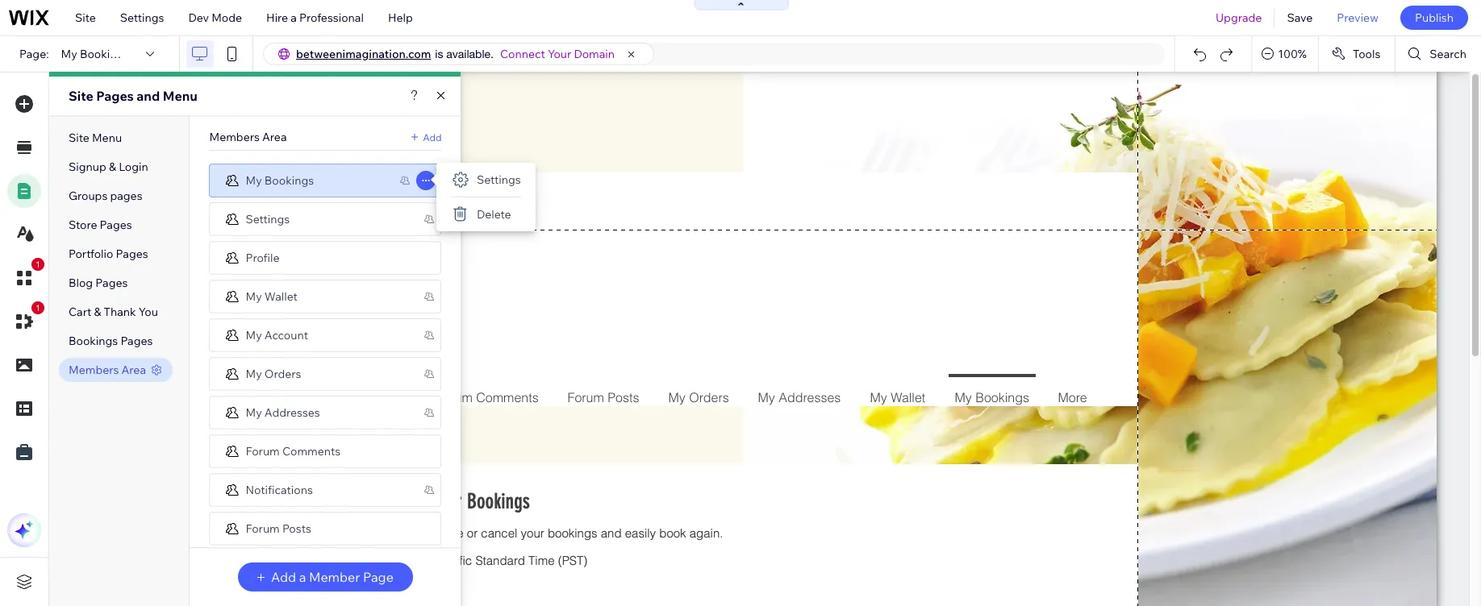 Task type: vqa. For each thing, say whether or not it's contained in the screenshot.
Page
yes



Task type: describe. For each thing, give the bounding box(es) containing it.
1 horizontal spatial members area
[[209, 130, 287, 144]]

dev
[[188, 10, 209, 25]]

2 horizontal spatial settings
[[477, 173, 521, 187]]

store
[[69, 218, 97, 232]]

1 horizontal spatial my bookings
[[246, 173, 314, 188]]

search button
[[1396, 36, 1481, 72]]

help
[[388, 10, 413, 25]]

page
[[363, 570, 394, 586]]

mode
[[212, 10, 242, 25]]

my left wallet
[[246, 289, 262, 304]]

& for cart
[[94, 305, 101, 320]]

add a member page
[[271, 570, 394, 586]]

profile
[[246, 251, 280, 265]]

1 horizontal spatial members
[[209, 130, 260, 144]]

tools
[[1353, 47, 1381, 61]]

betweenimagination.com
[[296, 47, 431, 61]]

site pages and menu
[[69, 88, 198, 104]]

blog pages
[[69, 276, 128, 290]]

connect
[[500, 47, 545, 61]]

is available. connect your domain
[[435, 47, 615, 61]]

cart
[[69, 305, 91, 320]]

my left orders
[[246, 367, 262, 381]]

your
[[548, 47, 572, 61]]

hire a professional
[[266, 10, 364, 25]]

preview
[[1337, 10, 1379, 25]]

pages for store
[[100, 218, 132, 232]]

wallet
[[265, 289, 298, 304]]

my wallet
[[246, 289, 298, 304]]

delete
[[477, 207, 511, 222]]

my up site pages and menu
[[61, 47, 77, 61]]

1 horizontal spatial area
[[262, 130, 287, 144]]

member
[[309, 570, 360, 586]]

save
[[1287, 10, 1313, 25]]

orders
[[265, 367, 301, 381]]

2 vertical spatial settings
[[246, 212, 290, 226]]

publish
[[1415, 10, 1454, 25]]

1 vertical spatial bookings
[[265, 173, 314, 188]]

login
[[119, 160, 148, 174]]

groups
[[69, 189, 108, 203]]

tools button
[[1319, 36, 1395, 72]]

site for site
[[75, 10, 96, 25]]

upgrade
[[1216, 10, 1262, 25]]

posts
[[282, 522, 311, 536]]

preview button
[[1325, 0, 1391, 36]]

and
[[137, 88, 160, 104]]

1 vertical spatial area
[[121, 363, 146, 378]]

pages for portfolio
[[116, 247, 148, 261]]

a for add
[[299, 570, 306, 586]]

a for hire
[[291, 10, 297, 25]]



Task type: locate. For each thing, give the bounding box(es) containing it.
add a member page button
[[238, 563, 413, 592]]

cart & thank you
[[69, 305, 158, 320]]

settings up 'delete'
[[477, 173, 521, 187]]

0 vertical spatial settings
[[120, 10, 164, 25]]

my
[[61, 47, 77, 61], [246, 173, 262, 188], [246, 289, 262, 304], [246, 328, 262, 343], [246, 367, 262, 381], [246, 405, 262, 420]]

1 vertical spatial settings
[[477, 173, 521, 187]]

0 vertical spatial members
[[209, 130, 260, 144]]

site for site pages and menu
[[69, 88, 93, 104]]

forum for forum comments
[[246, 444, 280, 459]]

0 vertical spatial site
[[75, 10, 96, 25]]

portfolio pages
[[69, 247, 148, 261]]

add
[[423, 131, 442, 143], [271, 570, 296, 586]]

menu
[[163, 88, 198, 104], [92, 131, 122, 145]]

my bookings
[[61, 47, 129, 61], [246, 173, 314, 188]]

store pages
[[69, 218, 132, 232]]

pages for blog
[[95, 276, 128, 290]]

2 vertical spatial site
[[69, 131, 89, 145]]

& left login at the top left
[[109, 160, 116, 174]]

site for site menu
[[69, 131, 89, 145]]

0 vertical spatial menu
[[163, 88, 198, 104]]

you
[[139, 305, 158, 320]]

forum for forum posts
[[246, 522, 280, 536]]

pages left and
[[96, 88, 134, 104]]

members
[[209, 130, 260, 144], [69, 363, 119, 378]]

site menu
[[69, 131, 122, 145]]

pages
[[96, 88, 134, 104], [100, 218, 132, 232], [116, 247, 148, 261], [95, 276, 128, 290], [121, 334, 153, 349]]

forum posts
[[246, 522, 311, 536]]

pages up the cart & thank you
[[95, 276, 128, 290]]

groups pages
[[69, 189, 142, 203]]

pages up the portfolio pages
[[100, 218, 132, 232]]

portfolio
[[69, 247, 113, 261]]

1 vertical spatial members
[[69, 363, 119, 378]]

0 horizontal spatial settings
[[120, 10, 164, 25]]

my up the profile at left
[[246, 173, 262, 188]]

forum comments
[[246, 444, 341, 459]]

menu up the signup & login
[[92, 131, 122, 145]]

my account
[[246, 328, 308, 343]]

1 horizontal spatial add
[[423, 131, 442, 143]]

0 horizontal spatial &
[[94, 305, 101, 320]]

account
[[265, 328, 308, 343]]

0 vertical spatial bookings
[[80, 47, 129, 61]]

0 vertical spatial forum
[[246, 444, 280, 459]]

& right cart
[[94, 305, 101, 320]]

100%
[[1278, 47, 1307, 61]]

a left member on the left of page
[[299, 570, 306, 586]]

add for add a member page
[[271, 570, 296, 586]]

settings up the profile at left
[[246, 212, 290, 226]]

add inside button
[[271, 570, 296, 586]]

0 horizontal spatial a
[[291, 10, 297, 25]]

100% button
[[1252, 36, 1318, 72]]

signup & login
[[69, 160, 148, 174]]

save button
[[1275, 0, 1325, 36]]

members area
[[209, 130, 287, 144], [69, 363, 146, 378]]

1 vertical spatial my bookings
[[246, 173, 314, 188]]

1 vertical spatial &
[[94, 305, 101, 320]]

a right hire
[[291, 10, 297, 25]]

0 horizontal spatial my bookings
[[61, 47, 129, 61]]

1 horizontal spatial menu
[[163, 88, 198, 104]]

1 horizontal spatial a
[[299, 570, 306, 586]]

2 forum from the top
[[246, 522, 280, 536]]

site
[[75, 10, 96, 25], [69, 88, 93, 104], [69, 131, 89, 145]]

settings left dev
[[120, 10, 164, 25]]

my bookings up site pages and menu
[[61, 47, 129, 61]]

domain
[[574, 47, 615, 61]]

1 horizontal spatial settings
[[246, 212, 290, 226]]

1 vertical spatial menu
[[92, 131, 122, 145]]

0 horizontal spatial menu
[[92, 131, 122, 145]]

blog
[[69, 276, 93, 290]]

forum left posts
[[246, 522, 280, 536]]

0 horizontal spatial members area
[[69, 363, 146, 378]]

my addresses
[[246, 405, 320, 420]]

available.
[[446, 48, 494, 61]]

notifications
[[246, 483, 313, 497]]

0 vertical spatial add
[[423, 131, 442, 143]]

pages
[[110, 189, 142, 203]]

search
[[1430, 47, 1467, 61]]

1 vertical spatial forum
[[246, 522, 280, 536]]

hire
[[266, 10, 288, 25]]

2 vertical spatial bookings
[[69, 334, 118, 349]]

settings
[[120, 10, 164, 25], [477, 173, 521, 187], [246, 212, 290, 226]]

pages for bookings
[[121, 334, 153, 349]]

signup
[[69, 160, 106, 174]]

menu right and
[[163, 88, 198, 104]]

& for signup
[[109, 160, 116, 174]]

pages down you
[[121, 334, 153, 349]]

my left addresses
[[246, 405, 262, 420]]

my left account
[[246, 328, 262, 343]]

1 vertical spatial a
[[299, 570, 306, 586]]

&
[[109, 160, 116, 174], [94, 305, 101, 320]]

pages right portfolio
[[116, 247, 148, 261]]

1 vertical spatial site
[[69, 88, 93, 104]]

comments
[[282, 444, 341, 459]]

forum
[[246, 444, 280, 459], [246, 522, 280, 536]]

bookings
[[80, 47, 129, 61], [265, 173, 314, 188], [69, 334, 118, 349]]

0 vertical spatial my bookings
[[61, 47, 129, 61]]

0 vertical spatial &
[[109, 160, 116, 174]]

0 vertical spatial members area
[[209, 130, 287, 144]]

forum up notifications
[[246, 444, 280, 459]]

0 horizontal spatial add
[[271, 570, 296, 586]]

my orders
[[246, 367, 301, 381]]

dev mode
[[188, 10, 242, 25]]

bookings pages
[[69, 334, 153, 349]]

1 vertical spatial members area
[[69, 363, 146, 378]]

0 vertical spatial area
[[262, 130, 287, 144]]

is
[[435, 48, 443, 61]]

professional
[[299, 10, 364, 25]]

0 horizontal spatial area
[[121, 363, 146, 378]]

pages for site
[[96, 88, 134, 104]]

area
[[262, 130, 287, 144], [121, 363, 146, 378]]

addresses
[[265, 405, 320, 420]]

1 horizontal spatial &
[[109, 160, 116, 174]]

publish button
[[1401, 6, 1469, 30]]

a inside add a member page button
[[299, 570, 306, 586]]

a
[[291, 10, 297, 25], [299, 570, 306, 586]]

add for add
[[423, 131, 442, 143]]

1 vertical spatial add
[[271, 570, 296, 586]]

1 forum from the top
[[246, 444, 280, 459]]

my bookings up the profile at left
[[246, 173, 314, 188]]

0 horizontal spatial members
[[69, 363, 119, 378]]

0 vertical spatial a
[[291, 10, 297, 25]]

thank
[[104, 305, 136, 320]]



